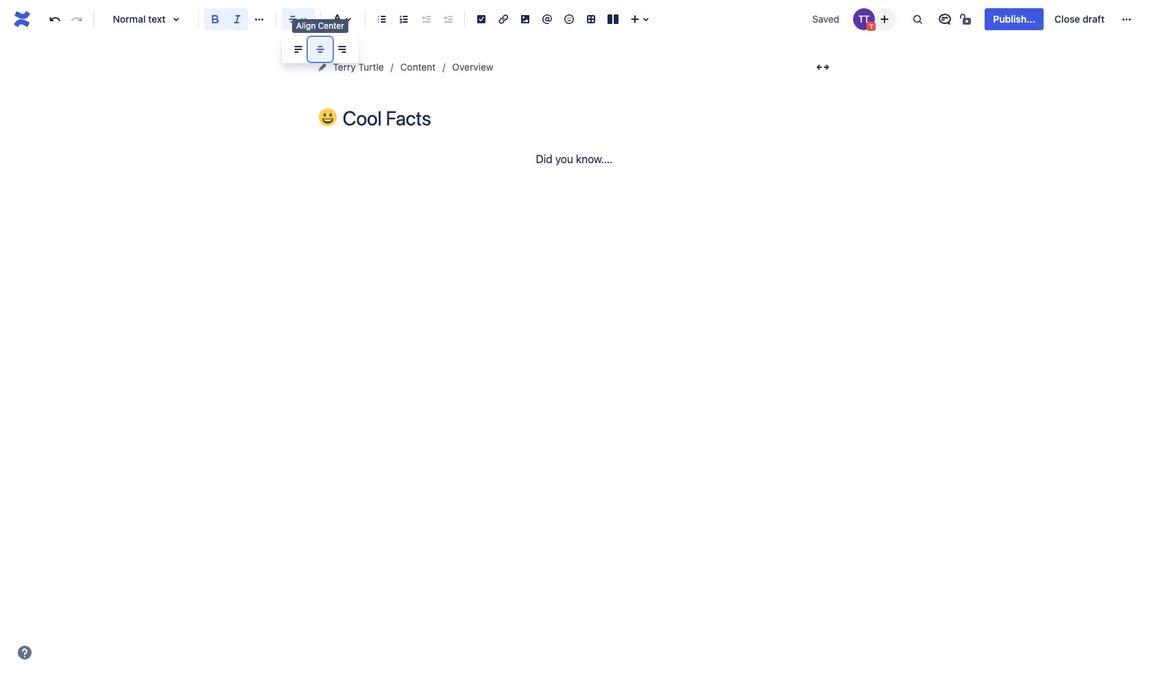Task type: locate. For each thing, give the bounding box(es) containing it.
publish... button
[[985, 8, 1044, 30]]

align center
[[296, 21, 344, 31]]

overview
[[452, 61, 493, 73]]

content link
[[400, 59, 436, 75]]

italic ⌘i image
[[229, 11, 245, 27]]

overview link
[[452, 59, 493, 75]]

align center image
[[285, 11, 301, 27], [312, 41, 328, 58]]

align center image up move this page image
[[312, 41, 328, 58]]

close
[[1055, 13, 1080, 25]]

Give this page a title text field
[[343, 107, 835, 130]]

close draft button
[[1046, 8, 1113, 30]]

1 vertical spatial align center image
[[312, 41, 328, 58]]

align center tooltip
[[292, 19, 348, 33]]

:grinning: image
[[319, 108, 336, 126], [319, 108, 336, 126]]

text
[[148, 13, 166, 25]]

help image
[[16, 645, 33, 661]]

mention image
[[539, 11, 555, 27]]

did
[[536, 153, 552, 165]]

1 horizontal spatial align center image
[[312, 41, 328, 58]]

move this page image
[[316, 62, 327, 73]]

terry
[[333, 61, 356, 73]]

comment icon image
[[937, 11, 953, 27]]

normal
[[113, 13, 146, 25]]

add image, video, or file image
[[517, 11, 533, 27]]

make page full-width image
[[814, 59, 831, 75]]

more formatting image
[[251, 11, 267, 27]]

align left image
[[290, 41, 307, 58]]

you
[[555, 153, 573, 165]]

find and replace image
[[910, 11, 926, 27]]

emoji image
[[561, 11, 577, 27]]

center
[[318, 21, 344, 31]]

0 vertical spatial align center image
[[285, 11, 301, 27]]

confluence image
[[11, 8, 33, 30], [11, 8, 33, 30]]

0 horizontal spatial align center image
[[285, 11, 301, 27]]

turtle
[[358, 61, 384, 73]]

align center image up 'align left' image
[[285, 11, 301, 27]]

terry turtle
[[333, 61, 384, 73]]



Task type: describe. For each thing, give the bounding box(es) containing it.
link image
[[495, 11, 512, 27]]

normal text
[[113, 13, 166, 25]]

numbered list ⌘⇧7 image
[[396, 11, 412, 27]]

did you know….
[[536, 153, 613, 165]]

invite to edit image
[[877, 11, 893, 27]]

normal text button
[[99, 4, 193, 34]]

bold ⌘b image
[[207, 11, 224, 27]]

undo ⌘z image
[[47, 11, 63, 27]]

redo ⌘⇧z image
[[69, 11, 85, 27]]

know….
[[576, 153, 613, 165]]

no restrictions image
[[959, 11, 975, 27]]

publish...
[[993, 13, 1035, 25]]

Main content area, start typing to enter text. text field
[[314, 150, 835, 169]]

bullet list ⌘⇧8 image
[[374, 11, 390, 27]]

saved
[[812, 13, 839, 25]]

terry turtle image
[[853, 8, 875, 30]]

layouts image
[[605, 11, 621, 27]]

indent tab image
[[440, 11, 456, 27]]

terry turtle link
[[333, 59, 384, 75]]

table image
[[583, 11, 599, 27]]

draft
[[1083, 13, 1105, 25]]

align right image
[[334, 41, 350, 58]]

align
[[296, 21, 316, 31]]

outdent ⇧tab image
[[418, 11, 434, 27]]

action item image
[[473, 11, 490, 27]]

content
[[400, 61, 436, 73]]

more image
[[1118, 11, 1135, 27]]

close draft
[[1055, 13, 1105, 25]]



Task type: vqa. For each thing, say whether or not it's contained in the screenshot.
the field
no



